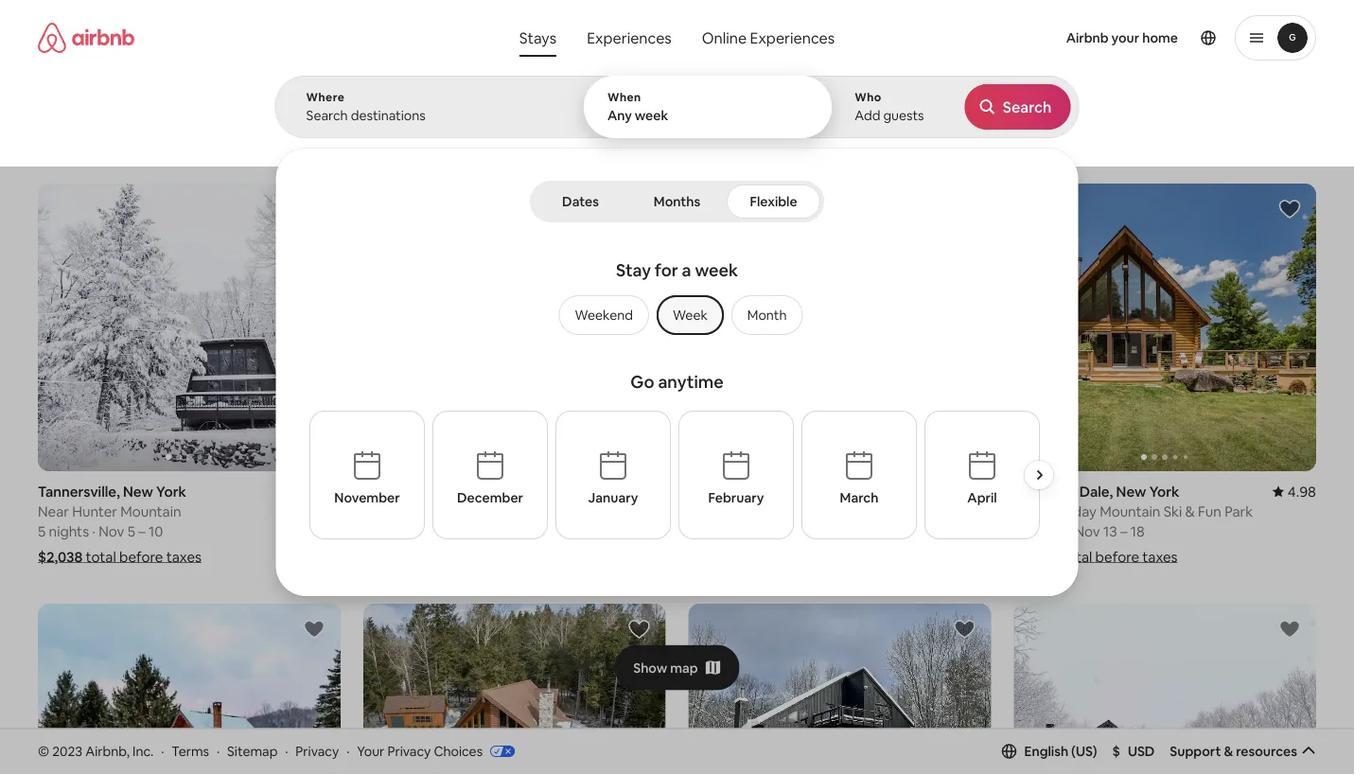 Task type: describe. For each thing, give the bounding box(es) containing it.
english (us)
[[1025, 743, 1098, 760]]

march
[[840, 489, 879, 506]]

guests
[[884, 107, 925, 124]]

$ usd
[[1113, 743, 1155, 760]]

week inside "when any week"
[[635, 107, 669, 124]]

profile element
[[867, 0, 1317, 76]]

15
[[450, 522, 464, 540]]

1 add to wishlist: windham, new york image from the left
[[303, 618, 325, 641]]

terms
[[172, 743, 209, 760]]

online experiences
[[702, 28, 835, 47]]

stay for a week
[[616, 259, 738, 282]]

1 privacy from the left
[[296, 743, 339, 760]]

airbnb your home link
[[1055, 18, 1190, 58]]

airbnb your home
[[1067, 29, 1179, 46]]

stays button
[[504, 19, 572, 57]]

milford,
[[689, 482, 739, 501]]

add to wishlist: mountain dale, new york image
[[1279, 198, 1302, 221]]

2 add to wishlist: jewett, new york image from the left
[[954, 618, 976, 641]]

Where field
[[306, 107, 554, 124]]

2 experiences from the left
[[750, 28, 835, 47]]

holiday
[[1048, 502, 1097, 520]]

none search field containing stay for a week
[[275, 0, 1080, 596]]

cycladic homes
[[560, 140, 645, 155]]

12
[[778, 522, 792, 540]]

away inside the milford, pennsylvania 40 miles away 5 nights · nov 12 – 17
[[745, 502, 779, 520]]

fun
[[1199, 502, 1222, 520]]

tannersville,
[[38, 482, 120, 501]]

mountain dale, new york near holiday mountain ski & fun park
[[1014, 482, 1254, 520]]

before inside 'tannersville, new york near hunter mountain 5 nights · nov 5 – 10 $2,038 total before taxes'
[[119, 547, 163, 566]]

(us)
[[1072, 743, 1098, 760]]

· right terms
[[217, 743, 220, 760]]

total inside 'tannersville, new york near hunter mountain 5 nights · nov 5 – 10 $2,038 total before taxes'
[[86, 547, 116, 566]]

2 before from the left
[[1096, 547, 1140, 566]]

golfing
[[849, 140, 888, 155]]

4 nights from the left
[[1025, 522, 1065, 540]]

months button
[[631, 185, 723, 219]]

where
[[306, 90, 345, 105]]

47
[[363, 502, 379, 520]]

for
[[655, 259, 679, 282]]

– inside the kerhonkson, new york 47 miles away 5 nights · jan 15 – 20
[[467, 522, 474, 540]]

stays tab panel
[[275, 76, 1080, 596]]

· left the your
[[347, 743, 350, 760]]

4.88
[[637, 482, 666, 501]]

2 taxes from the left
[[1143, 547, 1178, 566]]

new for away
[[450, 482, 480, 501]]

who
[[855, 90, 882, 105]]

support & resources
[[1170, 743, 1298, 760]]

1 add to wishlist: jewett, new york image from the left
[[628, 618, 651, 641]]

away inside the kerhonkson, new york 47 miles away 5 nights · jan 15 – 20
[[419, 502, 452, 520]]

2 horizontal spatial mountain
[[1100, 502, 1161, 520]]

hanoks
[[285, 140, 325, 155]]

march button
[[802, 411, 917, 540]]

homes
[[609, 140, 645, 155]]

tab list inside stays tab panel
[[534, 181, 821, 222]]

tannersville, new york near hunter mountain 5 nights · nov 5 – 10 $2,038 total before taxes
[[38, 482, 202, 566]]

terms link
[[172, 743, 209, 760]]

when
[[608, 90, 642, 105]]

4.87
[[312, 482, 341, 501]]

new for mountain
[[123, 482, 153, 501]]

december
[[457, 489, 523, 506]]

2 add to wishlist: windham, new york image from the left
[[1279, 618, 1302, 641]]

nights inside the kerhonkson, new york 47 miles away 5 nights · jan 15 – 20
[[374, 522, 414, 540]]

hunter
[[72, 502, 117, 520]]

huts
[[506, 140, 530, 155]]

home
[[1143, 29, 1179, 46]]

· inside the kerhonkson, new york 47 miles away 5 nights · jan 15 – 20
[[418, 522, 421, 540]]

show map
[[634, 659, 698, 677]]

1 horizontal spatial mountain
[[1014, 482, 1077, 501]]

stays
[[520, 28, 557, 47]]

experiences button
[[572, 19, 687, 57]]

go
[[631, 371, 655, 393]]

2 total from the left
[[1062, 547, 1093, 566]]

2023
[[52, 743, 83, 760]]

minsus
[[370, 140, 406, 155]]

– inside the milford, pennsylvania 40 miles away 5 nights · nov 12 – 17
[[795, 522, 802, 540]]

weekend
[[575, 307, 633, 324]]

milford, pennsylvania 40 miles away 5 nights · nov 12 – 17
[[689, 482, 828, 540]]

november button
[[310, 411, 425, 540]]

1 vertical spatial &
[[1224, 743, 1234, 760]]

resources
[[1237, 743, 1298, 760]]

choices
[[434, 743, 483, 760]]

show
[[634, 659, 668, 677]]

4 – from the left
[[1121, 522, 1128, 540]]

taxes inside 'tannersville, new york near hunter mountain 5 nights · nov 5 – 10 $2,038 total before taxes'
[[166, 547, 202, 566]]

february
[[709, 489, 764, 506]]

support & resources button
[[1170, 743, 1317, 760]]

jan
[[424, 522, 447, 540]]

stay for a week group
[[370, 252, 985, 364]]

a
[[682, 259, 692, 282]]

york for tannersville, new york near hunter mountain 5 nights · nov 5 – 10 $2,038 total before taxes
[[156, 482, 186, 501]]

nights inside the milford, pennsylvania 40 miles away 5 nights · nov 12 – 17
[[700, 522, 740, 540]]

– inside 'tannersville, new york near hunter mountain 5 nights · nov 5 – 10 $2,038 total before taxes'
[[138, 522, 146, 540]]

1 4.98 from the left
[[963, 482, 991, 501]]

park
[[1225, 502, 1254, 520]]

your privacy choices link
[[357, 743, 515, 761]]

week inside group
[[695, 259, 738, 282]]

4.98 out of 5 average rating image
[[948, 482, 991, 501]]

nov 13 – 18
[[1075, 522, 1145, 540]]

january
[[588, 489, 638, 506]]

nov inside 'tannersville, new york near hunter mountain 5 nights · nov 5 – 10 $2,038 total before taxes'
[[99, 522, 124, 540]]

online experiences link
[[687, 19, 850, 57]]

2 4.98 from the left
[[1288, 482, 1317, 501]]

flexible button
[[727, 185, 821, 219]]

© 2023 airbnb, inc. ·
[[38, 743, 164, 760]]

november
[[335, 489, 400, 506]]

· inside 'tannersville, new york near hunter mountain 5 nights · nov 5 – 10 $2,038 total before taxes'
[[92, 522, 95, 540]]

february button
[[679, 411, 794, 540]]

· inside the milford, pennsylvania 40 miles away 5 nights · nov 12 – 17
[[743, 522, 746, 540]]

terms · sitemap · privacy ·
[[172, 743, 350, 760]]

kerhonkson,
[[363, 482, 447, 501]]

40
[[689, 502, 706, 520]]

· left privacy link
[[285, 743, 288, 760]]



Task type: vqa. For each thing, say whether or not it's contained in the screenshot.
first nights from the right
yes



Task type: locate. For each thing, give the bounding box(es) containing it.
1 miles from the left
[[382, 502, 416, 520]]

4.88 out of 5 average rating image
[[622, 482, 666, 501]]

miles down milford, in the right bottom of the page
[[709, 502, 742, 520]]

mountain inside 'tannersville, new york near hunter mountain 5 nights · nov 5 – 10 $2,038 total before taxes'
[[120, 502, 181, 520]]

display total before taxes switch
[[1267, 120, 1301, 143]]

dammusi
[[926, 140, 977, 155]]

experiences up when
[[587, 28, 672, 47]]

0 horizontal spatial add to wishlist: windham, new york image
[[303, 618, 325, 641]]

0 horizontal spatial new
[[123, 482, 153, 501]]

10
[[149, 522, 163, 540]]

1 nights from the left
[[49, 522, 89, 540]]

3 – from the left
[[795, 522, 802, 540]]

– right 13
[[1121, 522, 1128, 540]]

online
[[702, 28, 747, 47]]

nov left the 12
[[749, 522, 775, 540]]

2 5 from the left
[[128, 522, 135, 540]]

1 horizontal spatial nov
[[749, 522, 775, 540]]

tab list containing dates
[[534, 181, 821, 222]]

sitemap link
[[227, 743, 278, 760]]

york inside 'tannersville, new york near hunter mountain 5 nights · nov 5 – 10 $2,038 total before taxes'
[[156, 482, 186, 501]]

english
[[1025, 743, 1069, 760]]

1 5 from the left
[[38, 522, 46, 540]]

0 horizontal spatial add to wishlist: jewett, new york image
[[628, 618, 651, 641]]

nights inside 'tannersville, new york near hunter mountain 5 nights · nov 5 – 10 $2,038 total before taxes'
[[49, 522, 89, 540]]

english (us) button
[[1002, 743, 1098, 760]]

who add guests
[[855, 90, 925, 124]]

what can we help you find? tab list
[[504, 19, 687, 57]]

new inside the mountain dale, new york near holiday mountain ski & fun park
[[1117, 482, 1147, 501]]

shepherd's
[[445, 140, 504, 155]]

1 new from the left
[[123, 482, 153, 501]]

add to wishlist: kerhonkson, new york image
[[628, 198, 651, 221]]

mountain up '18'
[[1100, 502, 1161, 520]]

experiences right "online"
[[750, 28, 835, 47]]

$
[[1113, 743, 1121, 760]]

experiences
[[587, 28, 672, 47], [750, 28, 835, 47]]

1 horizontal spatial york
[[483, 482, 513, 501]]

nov
[[99, 522, 124, 540], [749, 522, 775, 540], [1075, 522, 1101, 540]]

new inside the kerhonkson, new york 47 miles away 5 nights · jan 15 – 20
[[450, 482, 480, 501]]

2 horizontal spatial york
[[1150, 482, 1180, 501]]

1 horizontal spatial away
[[745, 502, 779, 520]]

nov inside the milford, pennsylvania 40 miles away 5 nights · nov 12 – 17
[[749, 522, 775, 540]]

5 inside the milford, pennsylvania 40 miles away 5 nights · nov 12 – 17
[[689, 522, 697, 540]]

support
[[1170, 743, 1222, 760]]

· right inc.
[[161, 743, 164, 760]]

york up ski
[[1150, 482, 1180, 501]]

kerhonkson, new york 47 miles away 5 nights · jan 15 – 20
[[363, 482, 513, 540]]

add to wishlist: jewett, new york image
[[628, 618, 651, 641], [954, 618, 976, 641]]

1 horizontal spatial privacy
[[388, 743, 431, 760]]

2 miles from the left
[[709, 502, 742, 520]]

– left 17
[[795, 522, 802, 540]]

away
[[419, 502, 452, 520], [745, 502, 779, 520]]

near inside 'tannersville, new york near hunter mountain 5 nights · nov 5 – 10 $2,038 total before taxes'
[[38, 502, 69, 520]]

week
[[673, 307, 708, 324]]

when any week
[[608, 90, 669, 124]]

windmills
[[676, 140, 728, 155]]

your
[[357, 743, 385, 760]]

airbnb,
[[85, 743, 130, 760]]

4.87 out of 5 average rating image
[[297, 482, 341, 501]]

york inside the mountain dale, new york near holiday mountain ski & fun park
[[1150, 482, 1180, 501]]

york up 20
[[483, 482, 513, 501]]

2 new from the left
[[450, 482, 480, 501]]

month
[[748, 307, 787, 324]]

1 horizontal spatial miles
[[709, 502, 742, 520]]

1 horizontal spatial near
[[1014, 502, 1045, 520]]

any
[[608, 107, 632, 124]]

1 taxes from the left
[[166, 547, 202, 566]]

week right any
[[635, 107, 669, 124]]

go anytime
[[631, 371, 724, 393]]

airbnb
[[1067, 29, 1109, 46]]

map
[[671, 659, 698, 677]]

0 horizontal spatial near
[[38, 502, 69, 520]]

1 – from the left
[[138, 522, 146, 540]]

new inside 'tannersville, new york near hunter mountain 5 nights · nov 5 – 10 $2,038 total before taxes'
[[123, 482, 153, 501]]

shepherd's huts
[[445, 140, 530, 155]]

– right 15
[[467, 522, 474, 540]]

show map button
[[615, 645, 740, 691]]

mountain up 10
[[120, 502, 181, 520]]

· down hunter
[[92, 522, 95, 540]]

©
[[38, 743, 49, 760]]

dale,
[[1080, 482, 1114, 501]]

total right $2,038
[[86, 547, 116, 566]]

0 horizontal spatial total
[[86, 547, 116, 566]]

0 horizontal spatial nov
[[99, 522, 124, 540]]

1 total from the left
[[86, 547, 116, 566]]

mountain up the holiday
[[1014, 482, 1077, 501]]

18
[[1131, 522, 1145, 540]]

new up 15
[[450, 482, 480, 501]]

– left 10
[[138, 522, 146, 540]]

–
[[138, 522, 146, 540], [467, 522, 474, 540], [795, 522, 802, 540], [1121, 522, 1128, 540]]

0 horizontal spatial taxes
[[166, 547, 202, 566]]

1 away from the left
[[419, 502, 452, 520]]

total down nov 13 – 18 at the bottom of page
[[1062, 547, 1093, 566]]

sitemap
[[227, 743, 278, 760]]

1 horizontal spatial &
[[1224, 743, 1234, 760]]

0 vertical spatial week
[[635, 107, 669, 124]]

1 horizontal spatial new
[[450, 482, 480, 501]]

add
[[855, 107, 881, 124]]

near inside the mountain dale, new york near holiday mountain ski & fun park
[[1014, 502, 1045, 520]]

new up 10
[[123, 482, 153, 501]]

total before taxes button
[[1014, 547, 1178, 566]]

5 inside the kerhonkson, new york 47 miles away 5 nights · jan 15 – 20
[[363, 522, 371, 540]]

2 horizontal spatial new
[[1117, 482, 1147, 501]]

your
[[1112, 29, 1140, 46]]

1 horizontal spatial 4.98
[[1288, 482, 1317, 501]]

stay
[[616, 259, 651, 282]]

miles inside the kerhonkson, new york 47 miles away 5 nights · jan 15 – 20
[[382, 502, 416, 520]]

2 – from the left
[[467, 522, 474, 540]]

1 horizontal spatial total
[[1062, 547, 1093, 566]]

tab list
[[534, 181, 821, 222]]

1 york from the left
[[156, 482, 186, 501]]

1 horizontal spatial add to wishlist: windham, new york image
[[1279, 618, 1302, 641]]

2 near from the left
[[1014, 502, 1045, 520]]

near
[[38, 502, 69, 520], [1014, 502, 1045, 520]]

new right dale,
[[1117, 482, 1147, 501]]

3 nights from the left
[[700, 522, 740, 540]]

inc.
[[133, 743, 154, 760]]

0 vertical spatial &
[[1186, 502, 1195, 520]]

5 nights
[[1014, 522, 1065, 540]]

your privacy choices
[[357, 743, 483, 760]]

0 horizontal spatial york
[[156, 482, 186, 501]]

2 nights from the left
[[374, 522, 414, 540]]

anytime
[[658, 371, 724, 393]]

· left jan
[[418, 522, 421, 540]]

taxes
[[166, 547, 202, 566], [1143, 547, 1178, 566]]

2 away from the left
[[745, 502, 779, 520]]

pennsylvania
[[743, 482, 828, 501]]

dates
[[562, 193, 599, 210]]

1 horizontal spatial add to wishlist: jewett, new york image
[[954, 618, 976, 641]]

2 horizontal spatial nov
[[1075, 522, 1101, 540]]

0 horizontal spatial privacy
[[296, 743, 339, 760]]

1 nov from the left
[[99, 522, 124, 540]]

group
[[38, 95, 992, 169], [38, 184, 341, 471], [363, 184, 666, 471], [689, 184, 991, 471], [1014, 184, 1317, 471], [552, 295, 803, 335], [38, 604, 341, 774], [363, 604, 666, 774], [689, 604, 991, 774], [1014, 604, 1317, 774]]

0 horizontal spatial miles
[[382, 502, 416, 520]]

nights down '47'
[[374, 522, 414, 540]]

2 nov from the left
[[749, 522, 775, 540]]

1 before from the left
[[119, 547, 163, 566]]

april
[[968, 489, 997, 506]]

1 experiences from the left
[[587, 28, 672, 47]]

week right the a
[[695, 259, 738, 282]]

& right support
[[1224, 743, 1234, 760]]

miles down kerhonkson,
[[382, 502, 416, 520]]

privacy right the your
[[388, 743, 431, 760]]

1 vertical spatial week
[[695, 259, 738, 282]]

nov left 13
[[1075, 522, 1101, 540]]

april button
[[925, 411, 1040, 540]]

york inside the kerhonkson, new york 47 miles away 5 nights · jan 15 – 20
[[483, 482, 513, 501]]

months
[[654, 193, 701, 210]]

2 york from the left
[[483, 482, 513, 501]]

week
[[635, 107, 669, 124], [695, 259, 738, 282]]

nights down 40
[[700, 522, 740, 540]]

5 5 from the left
[[1014, 522, 1022, 540]]

· down the february
[[743, 522, 746, 540]]

5
[[38, 522, 46, 540], [128, 522, 135, 540], [363, 522, 371, 540], [689, 522, 697, 540], [1014, 522, 1022, 540]]

cycladic
[[560, 140, 606, 155]]

2 privacy from the left
[[388, 743, 431, 760]]

17
[[806, 522, 819, 540]]

away up jan
[[419, 502, 452, 520]]

privacy left the your
[[296, 743, 339, 760]]

near down tannersville, on the left of page
[[38, 502, 69, 520]]

before down 10
[[119, 547, 163, 566]]

0 horizontal spatial experiences
[[587, 28, 672, 47]]

& right ski
[[1186, 502, 1195, 520]]

0 horizontal spatial &
[[1186, 502, 1195, 520]]

0 horizontal spatial before
[[119, 547, 163, 566]]

privacy link
[[296, 743, 339, 760]]

0 horizontal spatial mountain
[[120, 502, 181, 520]]

3 5 from the left
[[363, 522, 371, 540]]

nights down the holiday
[[1025, 522, 1065, 540]]

miles inside the milford, pennsylvania 40 miles away 5 nights · nov 12 – 17
[[709, 502, 742, 520]]

1 near from the left
[[38, 502, 69, 520]]

0 horizontal spatial 4.98
[[963, 482, 991, 501]]

4.98
[[963, 482, 991, 501], [1288, 482, 1317, 501]]

nights up $2,038
[[49, 522, 89, 540]]

group containing shepherd's huts
[[38, 95, 992, 169]]

group containing weekend
[[552, 295, 803, 335]]

1 horizontal spatial before
[[1096, 547, 1140, 566]]

3 new from the left
[[1117, 482, 1147, 501]]

york for kerhonkson, new york 47 miles away 5 nights · jan 15 – 20
[[483, 482, 513, 501]]

& inside the mountain dale, new york near holiday mountain ski & fun park
[[1186, 502, 1195, 520]]

york up 10
[[156, 482, 186, 501]]

1 horizontal spatial week
[[695, 259, 738, 282]]

4.98 out of 5 average rating image
[[1273, 482, 1317, 501]]

1 horizontal spatial taxes
[[1143, 547, 1178, 566]]

13
[[1104, 522, 1118, 540]]

0 horizontal spatial week
[[635, 107, 669, 124]]

experiences inside button
[[587, 28, 672, 47]]

&
[[1186, 502, 1195, 520], [1224, 743, 1234, 760]]

1 horizontal spatial experiences
[[750, 28, 835, 47]]

december button
[[433, 411, 548, 540]]

3 york from the left
[[1150, 482, 1180, 501]]

away up the 12
[[745, 502, 779, 520]]

near up 5 nights
[[1014, 502, 1045, 520]]

flexible
[[750, 193, 798, 210]]

3 nov from the left
[[1075, 522, 1101, 540]]

before down 13
[[1096, 547, 1140, 566]]

0 horizontal spatial away
[[419, 502, 452, 520]]

nights
[[49, 522, 89, 540], [374, 522, 414, 540], [700, 522, 740, 540], [1025, 522, 1065, 540]]

ski
[[1164, 502, 1183, 520]]

dates button
[[534, 185, 628, 219]]

nov down hunter
[[99, 522, 124, 540]]

go anytime group
[[310, 364, 1062, 572]]

None search field
[[275, 0, 1080, 596]]

add to wishlist: windham, new york image
[[303, 618, 325, 641], [1279, 618, 1302, 641]]

group inside stay for a week group
[[552, 295, 803, 335]]

4 5 from the left
[[689, 522, 697, 540]]

usd
[[1128, 743, 1155, 760]]



